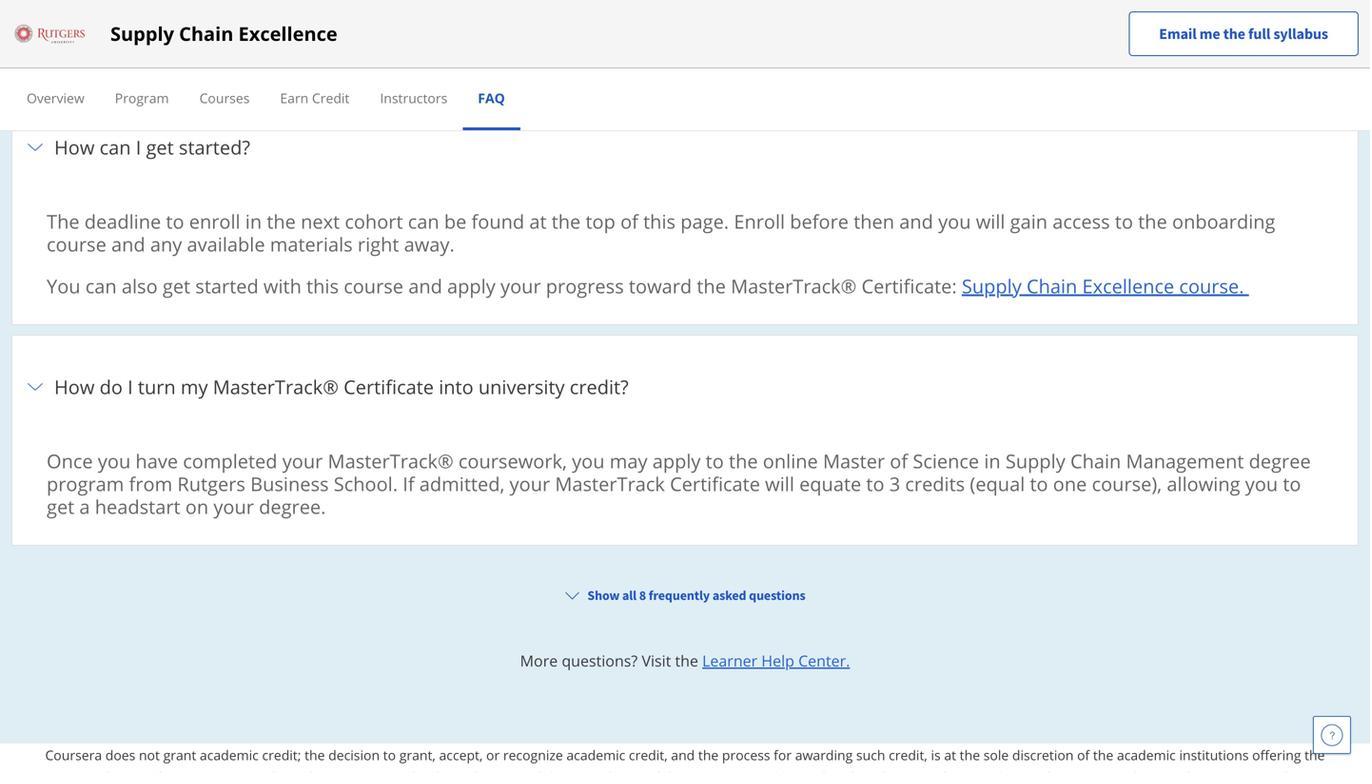 Task type: vqa. For each thing, say whether or not it's contained in the screenshot.
PROFESSIONAL
no



Task type: describe. For each thing, give the bounding box(es) containing it.
list item containing #5 top 25 north american supply chain graduate programs - gartner
[[11, 0, 1359, 96]]

program down offering
[[1223, 769, 1277, 774]]

show
[[588, 587, 620, 604]]

report
[[959, 33, 1019, 59]]

business inside once you have completed your mastertrack® coursework, you may apply to the online master of science in supply chain management degree program from rutgers business school. if admitted, your mastertrack certificate will equate to 3 credits (equal to one course), allowing you to get a headstart on your degree.
[[251, 471, 329, 497]]

course),
[[1092, 471, 1163, 497]]

mastertrack® down discretion
[[1065, 769, 1153, 774]]

mastertrack® down coursera
[[36, 769, 124, 774]]

in inside the deadline to enroll in the next cohort can be found at the top of this page. enroll before then and you will gain access to the onboarding course and any available materials right away.
[[245, 208, 262, 234]]

certificate inside once you have completed your mastertrack® coursework, you may apply to the online master of science in supply chain management degree program from rutgers business school. if admitted, your mastertrack certificate will equate to 3 credits (equal to one course), allowing you to get a headstart on your degree.
[[670, 471, 761, 497]]

university
[[479, 374, 565, 400]]

0 horizontal spatial excellence
[[239, 20, 338, 47]]

not
[[139, 747, 160, 765]]

more questions? visit the learner help center.
[[520, 651, 850, 671]]

supply chain excellence
[[110, 20, 338, 47]]

for
[[774, 747, 792, 765]]

of down discretion
[[1038, 769, 1050, 774]]

mastertrack® inside once you have completed your mastertrack® coursework, you may apply to the online master of science in supply chain management degree program from rutgers business school. if admitted, your mastertrack certificate will equate to 3 credits (equal to one course), allowing you to get a headstart on your degree.
[[328, 448, 454, 474]]

you right 'once'
[[98, 448, 131, 474]]

mastertrack® down before
[[731, 273, 857, 299]]

courses link
[[200, 89, 250, 107]]

earn
[[280, 89, 309, 107]]

and inside coursera does not grant academic credit; the decision to grant, accept, or recognize academic credit, and the process for awarding such credit, is at the sole discretion of the academic institutions offering the mastertrack® certificate program and/or other institutions that have determined that completion of the program may be worthy of academic credit. completion of a mastertrack® certificate program does no
[[671, 747, 695, 765]]

i for can
[[136, 134, 141, 160]]

supply chain excellence course. link
[[962, 273, 1250, 299]]

with
[[264, 273, 302, 299]]

25
[[131, 1, 152, 27]]

business inside #5 top 25 north american supply chain graduate programs - gartner #6 best online graduate supply chain management/logistics business programs u.s. news & world report
[[614, 33, 692, 59]]

north
[[157, 1, 209, 27]]

away.
[[404, 231, 455, 257]]

at inside the deadline to enroll in the next cohort can be found at the top of this page. enroll before then and you will gain access to the onboarding course and any available materials right away.
[[530, 208, 547, 234]]

can inside the deadline to enroll in the next cohort can be found at the top of this page. enroll before then and you will gain access to the onboarding course and any available materials right away.
[[408, 208, 439, 234]]

page.
[[681, 208, 729, 234]]

school.
[[334, 471, 398, 497]]

program down grant
[[194, 769, 248, 774]]

started?
[[179, 134, 250, 160]]

progress
[[546, 273, 624, 299]]

before
[[790, 208, 849, 234]]

right
[[358, 231, 399, 257]]

mastertrack
[[555, 471, 665, 497]]

any
[[150, 231, 182, 257]]

u.s.
[[788, 33, 823, 59]]

learner help center. link
[[703, 651, 850, 671]]

full
[[1249, 24, 1271, 43]]

you down credit?
[[572, 448, 605, 474]]

credits
[[906, 471, 966, 497]]

will inside once you have completed your mastertrack® coursework, you may apply to the online master of science in supply chain management degree program from rutgers business school. if admitted, your mastertrack certificate will equate to 3 credits (equal to one course), allowing you to get a headstart on your degree.
[[766, 471, 795, 497]]

a inside coursera does not grant academic credit; the decision to grant, accept, or recognize academic credit, and the process for awarding such credit, is at the sole discretion of the academic institutions offering the mastertrack® certificate program and/or other institutions that have determined that completion of the program may be worthy of academic credit. completion of a mastertrack® certificate program does no
[[1054, 769, 1061, 774]]

program
[[115, 89, 169, 107]]

to left one
[[1030, 471, 1049, 497]]

help center image
[[1321, 724, 1344, 747]]

credit?
[[570, 374, 629, 400]]

the right toward
[[697, 273, 726, 299]]

awarding
[[796, 747, 853, 765]]

email
[[1160, 24, 1197, 43]]

admitted,
[[420, 471, 505, 497]]

rutgers
[[177, 471, 246, 497]]

one
[[1054, 471, 1088, 497]]

courses
[[200, 89, 250, 107]]

#6
[[64, 33, 87, 59]]

news
[[828, 33, 876, 59]]

the left process
[[699, 747, 719, 765]]

instructors
[[380, 89, 448, 107]]

questions?
[[562, 651, 638, 671]]

the deadline to enroll in the next cohort can be found at the top of this page. enroll before then and you will gain access to the onboarding course and any available materials right away.
[[47, 208, 1276, 257]]

the
[[47, 208, 80, 234]]

the inside once you have completed your mastertrack® coursework, you may apply to the online master of science in supply chain management degree program from rutgers business school. if admitted, your mastertrack certificate will equate to 3 credits (equal to one course), allowing you to get a headstart on your degree.
[[729, 448, 758, 474]]

recognize
[[503, 747, 563, 765]]

sole
[[984, 747, 1009, 765]]

earn credit link
[[280, 89, 350, 107]]

of down awarding
[[841, 769, 854, 774]]

your left progress
[[501, 273, 541, 299]]

list item containing how do i turn my mastertrack® certificate into university credit?
[[11, 335, 1359, 557]]

the right 'visit'
[[675, 651, 699, 671]]

course inside the deadline to enroll in the next cohort can be found at the top of this page. enroll before then and you will gain access to the onboarding course and any available materials right away.
[[47, 231, 106, 257]]

help
[[762, 651, 795, 671]]

a inside once you have completed your mastertrack® coursework, you may apply to the online master of science in supply chain management degree program from rutgers business school. if admitted, your mastertrack certificate will equate to 3 credits (equal to one course), allowing you to get a headstart on your degree.
[[79, 494, 90, 520]]

materials
[[270, 231, 353, 257]]

mastertrack® inside how do i turn my mastertrack® certificate into university credit? dropdown button
[[213, 374, 339, 400]]

then
[[854, 208, 895, 234]]

1 horizontal spatial programs
[[697, 33, 783, 59]]

overview
[[27, 89, 85, 107]]

in inside once you have completed your mastertrack® coursework, you may apply to the online master of science in supply chain management degree program from rutgers business school. if admitted, your mastertrack certificate will equate to 3 credits (equal to one course), allowing you to get a headstart on your degree.
[[985, 448, 1001, 474]]

the right offering
[[1305, 747, 1326, 765]]

have inside once you have completed your mastertrack® coursework, you may apply to the online master of science in supply chain management degree program from rutgers business school. if admitted, your mastertrack certificate will equate to 3 credits (equal to one course), allowing you to get a headstart on your degree.
[[136, 448, 178, 474]]

syllabus
[[1274, 24, 1329, 43]]

program inside once you have completed your mastertrack® coursework, you may apply to the online master of science in supply chain management degree program from rutgers business school. if admitted, your mastertrack certificate will equate to 3 credits (equal to one course), allowing you to get a headstart on your degree.
[[47, 471, 124, 497]]

how can i get started?
[[54, 134, 250, 160]]

will inside the deadline to enroll in the next cohort can be found at the top of this page. enroll before then and you will gain access to the onboarding course and any available materials right away.
[[976, 208, 1006, 234]]

once
[[47, 448, 93, 474]]

the left next
[[267, 208, 296, 234]]

you inside the deadline to enroll in the next cohort can be found at the top of this page. enroll before then and you will gain access to the onboarding course and any available materials right away.
[[939, 208, 971, 234]]

visit
[[642, 651, 671, 671]]

get for i
[[146, 134, 174, 160]]

such
[[857, 747, 886, 765]]

#5
[[64, 1, 87, 27]]

gain
[[1011, 208, 1048, 234]]

collapsed list
[[11, 0, 1359, 774]]

your right the "on"
[[214, 494, 254, 520]]

top
[[586, 208, 616, 234]]

get for also
[[163, 273, 190, 299]]

cohort
[[345, 208, 403, 234]]

from
[[129, 471, 172, 497]]

do
[[100, 374, 123, 400]]

of inside the deadline to enroll in the next cohort can be found at the top of this page. enroll before then and you will gain access to the onboarding course and any available materials right away.
[[621, 208, 639, 234]]

rutgers university image
[[11, 19, 88, 49]]

started
[[195, 273, 259, 299]]

accept,
[[439, 747, 483, 765]]

1 that from the left
[[408, 769, 433, 774]]

me
[[1200, 24, 1221, 43]]

completed
[[183, 448, 278, 474]]

#5 top 25 north american supply chain graduate programs - gartner #6 best online graduate supply chain management/logistics business programs u.s. news & world report
[[64, 1, 1024, 59]]

8
[[640, 587, 646, 604]]

1 horizontal spatial graduate
[[424, 1, 508, 27]]

available
[[187, 231, 265, 257]]

1 vertical spatial course
[[344, 273, 404, 299]]

top
[[92, 1, 126, 27]]

(equal
[[970, 471, 1026, 497]]

center.
[[799, 651, 850, 671]]

next
[[301, 208, 340, 234]]

how do i turn my mastertrack® certificate into university credit?
[[54, 374, 629, 400]]



Task type: locate. For each thing, give the bounding box(es) containing it.
completion
[[962, 769, 1034, 774]]

chevron right image for how do i turn my mastertrack® certificate into university credit?
[[24, 376, 47, 399]]

2 chevron right image from the top
[[24, 376, 47, 399]]

1 vertical spatial at
[[945, 747, 957, 765]]

0 horizontal spatial programs
[[513, 1, 599, 27]]

have down accept,
[[436, 769, 466, 774]]

get down program
[[146, 134, 174, 160]]

chain inside once you have completed your mastertrack® coursework, you may apply to the online master of science in supply chain management degree program from rutgers business school. if admitted, your mastertrack certificate will equate to 3 credits (equal to one course), allowing you to get a headstart on your degree.
[[1071, 448, 1122, 474]]

how for how can i get started?
[[54, 134, 95, 160]]

0 horizontal spatial have
[[136, 448, 178, 474]]

can right you
[[85, 273, 117, 299]]

0 horizontal spatial graduate
[[199, 33, 283, 59]]

to inside coursera does not grant academic credit; the decision to grant, accept, or recognize academic credit, and the process for awarding such credit, is at the sole discretion of the academic institutions offering the mastertrack® certificate program and/or other institutions that have determined that completion of the program may be worthy of academic credit. completion of a mastertrack® certificate program does no
[[383, 747, 396, 765]]

1 vertical spatial a
[[1054, 769, 1061, 774]]

of right master
[[890, 448, 908, 474]]

0 horizontal spatial credit,
[[629, 747, 668, 765]]

0 horizontal spatial does
[[105, 747, 135, 765]]

list inside list item
[[54, 0, 1324, 59]]

i for do
[[128, 374, 133, 400]]

does
[[105, 747, 135, 765], [1281, 769, 1311, 774]]

excellence up the 'earn'
[[239, 20, 338, 47]]

may inside coursera does not grant academic credit; the decision to grant, accept, or recognize academic credit, and the process for awarding such credit, is at the sole discretion of the academic institutions offering the mastertrack® certificate program and/or other institutions that have determined that completion of the program may be worthy of academic credit. completion of a mastertrack® certificate program does no
[[745, 769, 772, 774]]

credit,
[[629, 747, 668, 765], [889, 747, 928, 765]]

chevron right image left do on the left of the page
[[24, 376, 47, 399]]

be inside coursera does not grant academic credit; the decision to grant, accept, or recognize academic credit, and the process for awarding such credit, is at the sole discretion of the academic institutions offering the mastertrack® certificate program and/or other institutions that have determined that completion of the program may be worthy of academic credit. completion of a mastertrack® certificate program does no
[[775, 769, 791, 774]]

the left sole
[[960, 747, 981, 765]]

have up headstart
[[136, 448, 178, 474]]

may down credit?
[[610, 448, 648, 474]]

course down right
[[344, 273, 404, 299]]

business
[[614, 33, 692, 59], [251, 471, 329, 497]]

apply for your
[[447, 273, 496, 299]]

1 vertical spatial graduate
[[199, 33, 283, 59]]

apply inside once you have completed your mastertrack® coursework, you may apply to the online master of science in supply chain management degree program from rutgers business school. if admitted, your mastertrack certificate will equate to 3 credits (equal to one course), allowing you to get a headstart on your degree.
[[653, 448, 701, 474]]

how down overview link
[[54, 134, 95, 160]]

0 horizontal spatial may
[[610, 448, 648, 474]]

is
[[931, 747, 941, 765]]

be down "for"
[[775, 769, 791, 774]]

of right completion
[[648, 769, 660, 774]]

deadline
[[84, 208, 161, 234]]

1 vertical spatial apply
[[653, 448, 701, 474]]

0 horizontal spatial that
[[408, 769, 433, 774]]

supply inside once you have completed your mastertrack® coursework, you may apply to the online master of science in supply chain management degree program from rutgers business school. if admitted, your mastertrack certificate will equate to 3 credits (equal to one course), allowing you to get a headstart on your degree.
[[1006, 448, 1066, 474]]

in right enroll at the left of the page
[[245, 208, 262, 234]]

0 horizontal spatial a
[[79, 494, 90, 520]]

list item containing how can i get started?
[[11, 95, 1359, 336]]

2 that from the left
[[546, 769, 571, 774]]

0 horizontal spatial will
[[766, 471, 795, 497]]

0 vertical spatial business
[[614, 33, 692, 59]]

1 horizontal spatial institutions
[[1180, 747, 1249, 765]]

0 vertical spatial have
[[136, 448, 178, 474]]

0 vertical spatial i
[[136, 134, 141, 160]]

found
[[472, 208, 525, 234]]

your up degree.
[[282, 448, 323, 474]]

chain
[[368, 1, 419, 27], [179, 20, 234, 47], [352, 33, 403, 59], [1027, 273, 1078, 299], [1071, 448, 1122, 474]]

1 vertical spatial may
[[745, 769, 772, 774]]

this left page.
[[644, 208, 676, 234]]

0 vertical spatial chevron right image
[[24, 136, 47, 159]]

that down 'grant,'
[[408, 769, 433, 774]]

1 horizontal spatial course
[[344, 273, 404, 299]]

the left online
[[729, 448, 758, 474]]

1 horizontal spatial in
[[985, 448, 1001, 474]]

1 vertical spatial this
[[307, 273, 339, 299]]

0 vertical spatial get
[[146, 134, 174, 160]]

2 vertical spatial can
[[85, 273, 117, 299]]

-
[[604, 1, 610, 27]]

chevron right image for how can i get started?
[[24, 136, 47, 159]]

1 horizontal spatial does
[[1281, 769, 1311, 774]]

toward
[[629, 273, 692, 299]]

list
[[54, 0, 1324, 59]]

how for how do i turn my mastertrack® certificate into university credit?
[[54, 374, 95, 400]]

master
[[823, 448, 885, 474]]

in right science
[[985, 448, 1001, 474]]

1 vertical spatial business
[[251, 471, 329, 497]]

course
[[47, 231, 106, 257], [344, 273, 404, 299]]

overview link
[[27, 89, 85, 107]]

0 vertical spatial in
[[245, 208, 262, 234]]

may
[[610, 448, 648, 474], [745, 769, 772, 774]]

business down gartner
[[614, 33, 692, 59]]

&
[[881, 33, 895, 59]]

1 horizontal spatial a
[[1054, 769, 1061, 774]]

0 vertical spatial does
[[105, 747, 135, 765]]

get inside dropdown button
[[146, 134, 174, 160]]

that down "recognize"
[[546, 769, 571, 774]]

1 vertical spatial have
[[436, 769, 466, 774]]

may down process
[[745, 769, 772, 774]]

#6 best online graduate supply chain management/logistics business programs u.s. news & world report list item
[[64, 33, 1324, 59]]

faq
[[478, 89, 505, 107]]

0 vertical spatial course
[[47, 231, 106, 257]]

0 horizontal spatial business
[[251, 471, 329, 497]]

0 horizontal spatial apply
[[447, 273, 496, 299]]

mastertrack® down how do i turn my mastertrack® certificate into university credit?
[[328, 448, 454, 474]]

institutions down decision
[[335, 769, 404, 774]]

can inside dropdown button
[[100, 134, 131, 160]]

the right discretion
[[1094, 747, 1114, 765]]

this right 'with'
[[307, 273, 339, 299]]

1 horizontal spatial i
[[136, 134, 141, 160]]

1 vertical spatial will
[[766, 471, 795, 497]]

1 vertical spatial in
[[985, 448, 1001, 474]]

and right then
[[900, 208, 934, 234]]

online
[[136, 33, 194, 59]]

list containing #5 top 25 north american supply chain graduate programs - gartner
[[54, 0, 1324, 59]]

0 vertical spatial apply
[[447, 273, 496, 299]]

1 list item from the top
[[11, 0, 1359, 96]]

questions
[[749, 587, 806, 604]]

asked
[[713, 587, 747, 604]]

1 vertical spatial can
[[408, 208, 439, 234]]

excellence inside "collapsed" list
[[1083, 273, 1175, 299]]

1 chevron right image from the top
[[24, 136, 47, 159]]

does left not
[[105, 747, 135, 765]]

to left online
[[706, 448, 724, 474]]

a down discretion
[[1054, 769, 1061, 774]]

course.
[[1180, 273, 1245, 299]]

5 list item from the top
[[11, 670, 1359, 774]]

faq link
[[478, 89, 505, 107]]

and down away.
[[409, 273, 443, 299]]

other
[[297, 769, 331, 774]]

graduate down american
[[199, 33, 283, 59]]

a down 'once'
[[79, 494, 90, 520]]

1 horizontal spatial business
[[614, 33, 692, 59]]

4 list item from the top
[[11, 556, 1359, 660]]

3
[[890, 471, 901, 497]]

certificate menu element
[[11, 69, 1359, 130]]

1 vertical spatial chevron right image
[[24, 376, 47, 399]]

if
[[403, 471, 415, 497]]

credit.
[[920, 769, 959, 774]]

1 vertical spatial be
[[775, 769, 791, 774]]

1 horizontal spatial have
[[436, 769, 466, 774]]

does down offering
[[1281, 769, 1311, 774]]

apply down away.
[[447, 273, 496, 299]]

the right me
[[1224, 24, 1246, 43]]

grant
[[163, 747, 196, 765]]

to right allowing
[[1284, 471, 1302, 497]]

the left onboarding
[[1139, 208, 1168, 234]]

program link
[[115, 89, 169, 107]]

0 vertical spatial a
[[79, 494, 90, 520]]

0 vertical spatial programs
[[513, 1, 599, 27]]

chevron right image
[[24, 136, 47, 159], [24, 376, 47, 399]]

also
[[122, 273, 158, 299]]

completion
[[574, 769, 644, 774]]

mastertrack® right 'my'
[[213, 374, 339, 400]]

to left 'grant,'
[[383, 747, 396, 765]]

0 vertical spatial at
[[530, 208, 547, 234]]

gartner
[[615, 1, 684, 27]]

0 vertical spatial how
[[54, 134, 95, 160]]

will left gain
[[976, 208, 1006, 234]]

excellence
[[239, 20, 338, 47], [1083, 273, 1175, 299]]

management/logistics
[[408, 33, 609, 59]]

apply down how do i turn my mastertrack® certificate into university credit? dropdown button
[[653, 448, 701, 474]]

can for started?
[[100, 134, 131, 160]]

show all 8 frequently asked questions
[[588, 587, 806, 604]]

course up you
[[47, 231, 106, 257]]

get inside once you have completed your mastertrack® coursework, you may apply to the online master of science in supply chain management degree program from rutgers business school. if admitted, your mastertrack certificate will equate to 3 credits (equal to one course), allowing you to get a headstart on your degree.
[[47, 494, 74, 520]]

chevron right image inside how can i get started? dropdown button
[[24, 136, 47, 159]]

institutions
[[1180, 747, 1249, 765], [335, 769, 404, 774]]

process
[[722, 747, 771, 765]]

email me the full syllabus
[[1160, 24, 1329, 43]]

the left top
[[552, 208, 581, 234]]

of right top
[[621, 208, 639, 234]]

and left any
[[111, 231, 145, 257]]

apply for to
[[653, 448, 701, 474]]

can down program
[[100, 134, 131, 160]]

1 vertical spatial get
[[163, 273, 190, 299]]

to left enroll at the left of the page
[[166, 208, 184, 234]]

grant,
[[400, 747, 436, 765]]

coursera
[[45, 747, 102, 765]]

to right 'access'
[[1116, 208, 1134, 234]]

1 horizontal spatial at
[[945, 747, 957, 765]]

excellence down 'access'
[[1083, 273, 1175, 299]]

can for started
[[85, 273, 117, 299]]

coursera does not grant academic credit; the decision to grant, accept, or recognize academic credit, and the process for awarding such credit, is at the sole discretion of the academic institutions offering the mastertrack® certificate program and/or other institutions that have determined that completion of the program may be worthy of academic credit. completion of a mastertrack® certificate program does no
[[36, 747, 1335, 774]]

world
[[900, 33, 954, 59]]

programs left -
[[513, 1, 599, 27]]

you right allowing
[[1246, 471, 1279, 497]]

0 vertical spatial can
[[100, 134, 131, 160]]

credit, up completion
[[629, 747, 668, 765]]

1 horizontal spatial be
[[775, 769, 791, 774]]

0 horizontal spatial course
[[47, 231, 106, 257]]

this inside the deadline to enroll in the next cohort can be found at the top of this page. enroll before then and you will gain access to the onboarding course and any available materials right away.
[[644, 208, 676, 234]]

0 horizontal spatial be
[[444, 208, 467, 234]]

0 horizontal spatial institutions
[[335, 769, 404, 774]]

i right do on the left of the page
[[128, 374, 133, 400]]

1 vertical spatial institutions
[[335, 769, 404, 774]]

0 vertical spatial be
[[444, 208, 467, 234]]

coursework,
[[459, 448, 567, 474]]

and/or
[[252, 769, 294, 774]]

allowing
[[1167, 471, 1241, 497]]

certificate
[[344, 374, 434, 400], [670, 471, 761, 497], [127, 769, 191, 774], [1156, 769, 1219, 774]]

0 vertical spatial excellence
[[239, 20, 338, 47]]

can
[[100, 134, 131, 160], [408, 208, 439, 234], [85, 273, 117, 299]]

0 vertical spatial graduate
[[424, 1, 508, 27]]

0 vertical spatial may
[[610, 448, 648, 474]]

1 vertical spatial how
[[54, 374, 95, 400]]

i down program
[[136, 134, 141, 160]]

be left found
[[444, 208, 467, 234]]

be inside the deadline to enroll in the next cohort can be found at the top of this page. enroll before then and you will gain access to the onboarding course and any available materials right away.
[[444, 208, 467, 234]]

at
[[530, 208, 547, 234], [945, 747, 957, 765]]

enroll
[[734, 208, 785, 234]]

certificate:
[[862, 273, 957, 299]]

1 how from the top
[[54, 134, 95, 160]]

can right cohort
[[408, 208, 439, 234]]

list item
[[11, 0, 1359, 96], [11, 95, 1359, 336], [11, 335, 1359, 557], [11, 556, 1359, 660], [11, 670, 1359, 774]]

2 credit, from the left
[[889, 747, 928, 765]]

1 vertical spatial excellence
[[1083, 273, 1175, 299]]

programs down #5 top 25 north american supply chain graduate programs - gartner list item
[[697, 33, 783, 59]]

1 vertical spatial i
[[128, 374, 133, 400]]

you left gain
[[939, 208, 971, 234]]

have inside coursera does not grant academic credit; the decision to grant, accept, or recognize academic credit, and the process for awarding such credit, is at the sole discretion of the academic institutions offering the mastertrack® certificate program and/or other institutions that have determined that completion of the program may be worthy of academic credit. completion of a mastertrack® certificate program does no
[[436, 769, 466, 774]]

program down process
[[688, 769, 742, 774]]

of right discretion
[[1078, 747, 1090, 765]]

best
[[92, 33, 131, 59]]

at inside coursera does not grant academic credit; the decision to grant, accept, or recognize academic credit, and the process for awarding such credit, is at the sole discretion of the academic institutions offering the mastertrack® certificate program and/or other institutions that have determined that completion of the program may be worthy of academic credit. completion of a mastertrack® certificate program does no
[[945, 747, 957, 765]]

2 how from the top
[[54, 374, 95, 400]]

1 horizontal spatial credit,
[[889, 747, 928, 765]]

programs
[[513, 1, 599, 27], [697, 33, 783, 59]]

will left equate
[[766, 471, 795, 497]]

business left school.
[[251, 471, 329, 497]]

3 list item from the top
[[11, 335, 1359, 557]]

how
[[54, 134, 95, 160], [54, 374, 95, 400]]

0 vertical spatial will
[[976, 208, 1006, 234]]

and
[[900, 208, 934, 234], [111, 231, 145, 257], [409, 273, 443, 299], [671, 747, 695, 765]]

2 vertical spatial get
[[47, 494, 74, 520]]

at right is
[[945, 747, 957, 765]]

0 horizontal spatial in
[[245, 208, 262, 234]]

get right also
[[163, 273, 190, 299]]

show all 8 frequently asked questions button
[[557, 579, 814, 613]]

science
[[913, 448, 980, 474]]

credit, left is
[[889, 747, 928, 765]]

onboarding
[[1173, 208, 1276, 234]]

to
[[166, 208, 184, 234], [1116, 208, 1134, 234], [706, 448, 724, 474], [867, 471, 885, 497], [1030, 471, 1049, 497], [1284, 471, 1302, 497], [383, 747, 396, 765]]

1 horizontal spatial may
[[745, 769, 772, 774]]

0 horizontal spatial this
[[307, 273, 339, 299]]

0 horizontal spatial i
[[128, 374, 133, 400]]

how can i get started? button
[[24, 107, 1347, 187]]

the right completion
[[664, 769, 684, 774]]

get down 'once'
[[47, 494, 74, 520]]

chevron right image down overview
[[24, 136, 47, 159]]

1 horizontal spatial will
[[976, 208, 1006, 234]]

and left process
[[671, 747, 695, 765]]

into
[[439, 374, 474, 400]]

will
[[976, 208, 1006, 234], [766, 471, 795, 497]]

degree
[[1250, 448, 1312, 474]]

chevron right image inside how do i turn my mastertrack® certificate into university credit? dropdown button
[[24, 376, 47, 399]]

program left from in the left bottom of the page
[[47, 471, 124, 497]]

1 horizontal spatial this
[[644, 208, 676, 234]]

degree.
[[259, 494, 326, 520]]

to left 3
[[867, 471, 885, 497]]

0 vertical spatial this
[[644, 208, 676, 234]]

graduate up management/logistics
[[424, 1, 508, 27]]

american
[[214, 1, 299, 27]]

credit;
[[262, 747, 301, 765]]

you
[[47, 273, 81, 299]]

enroll
[[189, 208, 240, 234]]

1 horizontal spatial apply
[[653, 448, 701, 474]]

0 horizontal spatial at
[[530, 208, 547, 234]]

the
[[1224, 24, 1246, 43], [267, 208, 296, 234], [552, 208, 581, 234], [1139, 208, 1168, 234], [697, 273, 726, 299], [729, 448, 758, 474], [675, 651, 699, 671], [305, 747, 325, 765], [699, 747, 719, 765], [960, 747, 981, 765], [1094, 747, 1114, 765], [1305, 747, 1326, 765], [664, 769, 684, 774]]

the up other
[[305, 747, 325, 765]]

your right admitted, at the bottom of the page
[[510, 471, 550, 497]]

2 list item from the top
[[11, 95, 1359, 336]]

1 vertical spatial programs
[[697, 33, 783, 59]]

1 horizontal spatial that
[[546, 769, 571, 774]]

on
[[185, 494, 209, 520]]

the inside email me the full syllabus button
[[1224, 24, 1246, 43]]

graduate
[[424, 1, 508, 27], [199, 33, 283, 59]]

determined
[[469, 769, 542, 774]]

management
[[1127, 448, 1245, 474]]

or
[[487, 747, 500, 765]]

may inside once you have completed your mastertrack® coursework, you may apply to the online master of science in supply chain management degree program from rutgers business school. if admitted, your mastertrack certificate will equate to 3 credits (equal to one course), allowing you to get a headstart on your degree.
[[610, 448, 648, 474]]

#5 top 25 north american supply chain graduate programs - gartner list item
[[64, 1, 1324, 27]]

1 horizontal spatial excellence
[[1083, 273, 1175, 299]]

at right found
[[530, 208, 547, 234]]

of inside once you have completed your mastertrack® coursework, you may apply to the online master of science in supply chain management degree program from rutgers business school. if admitted, your mastertrack certificate will equate to 3 credits (equal to one course), allowing you to get a headstart on your degree.
[[890, 448, 908, 474]]

once you have completed your mastertrack® coursework, you may apply to the online master of science in supply chain management degree program from rutgers business school. if admitted, your mastertrack certificate will equate to 3 credits (equal to one course), allowing you to get a headstart on your degree.
[[47, 448, 1312, 520]]

how left do on the left of the page
[[54, 374, 95, 400]]

decision
[[329, 747, 380, 765]]

0 vertical spatial institutions
[[1180, 747, 1249, 765]]

institutions left offering
[[1180, 747, 1249, 765]]

1 credit, from the left
[[629, 747, 668, 765]]

1 vertical spatial does
[[1281, 769, 1311, 774]]

certificate inside how do i turn my mastertrack® certificate into university credit? dropdown button
[[344, 374, 434, 400]]



